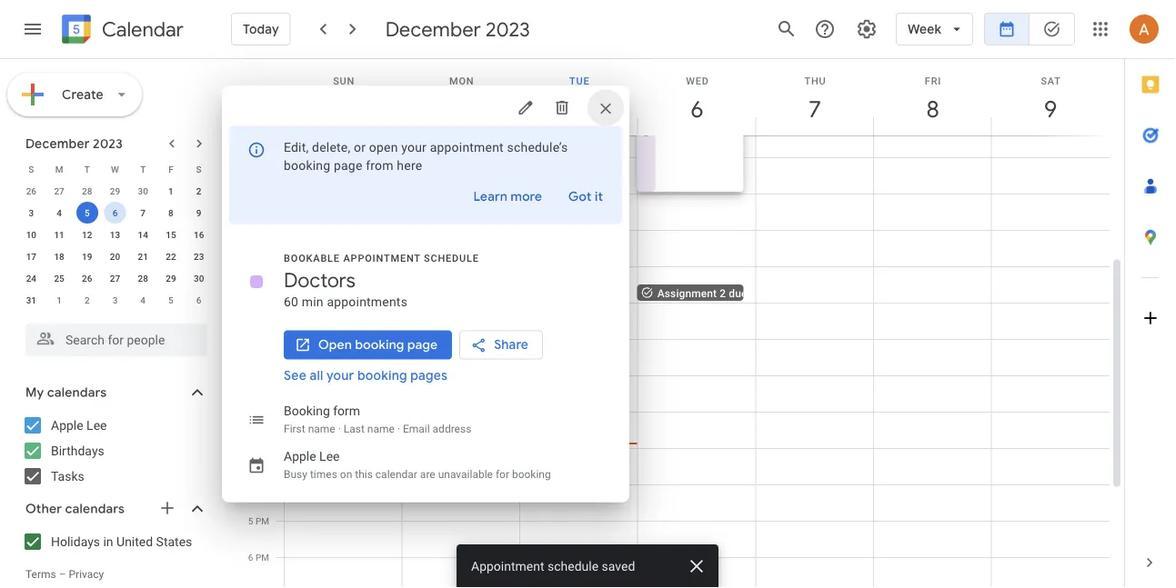 Task type: vqa. For each thing, say whether or not it's contained in the screenshot.
26 to the bottom
yes



Task type: locate. For each thing, give the bounding box(es) containing it.
calendar heading
[[98, 17, 184, 42]]

0 horizontal spatial ·
[[338, 423, 341, 436]]

26 inside november 26 element
[[26, 186, 36, 197]]

0 vertical spatial 7
[[808, 94, 821, 124]]

1 horizontal spatial t
[[140, 164, 146, 175]]

row containing s
[[17, 158, 213, 180]]

booking
[[284, 404, 330, 419]]

doctors up min
[[284, 268, 356, 294]]

schedule
[[424, 253, 479, 264], [548, 559, 599, 574]]

1 horizontal spatial 27
[[110, 273, 120, 284]]

row group
[[17, 180, 213, 311]]

lee up times
[[320, 450, 340, 465]]

3 for 3 pm
[[248, 443, 253, 454]]

1 vertical spatial 9
[[196, 208, 202, 218]]

19
[[82, 251, 92, 262]]

· left email
[[398, 423, 400, 436]]

19 element
[[76, 246, 98, 268]]

28
[[82, 186, 92, 197], [138, 273, 148, 284]]

other calendars button
[[4, 495, 226, 524]]

am up 10 am
[[256, 225, 269, 236]]

0 horizontal spatial 10
[[26, 229, 36, 240]]

28 for 28 element
[[138, 273, 148, 284]]

name down booking on the left
[[308, 423, 336, 436]]

lee for apple lee
[[87, 418, 107, 433]]

0 horizontal spatial page
[[334, 158, 363, 173]]

november 26 element
[[20, 180, 42, 202]]

4 down 3 pm
[[248, 480, 253, 491]]

2 vertical spatial am
[[256, 261, 269, 272]]

6 row from the top
[[17, 268, 213, 289]]

4 row from the top
[[17, 224, 213, 246]]

9 up 16 element
[[196, 208, 202, 218]]

0 vertical spatial 5
[[85, 208, 90, 218]]

1 down f in the left top of the page
[[168, 186, 174, 197]]

min
[[302, 295, 324, 310]]

0 vertical spatial 27
[[54, 186, 64, 197]]

1 vertical spatial page
[[408, 337, 438, 354]]

row containing 17
[[17, 246, 213, 268]]

1 horizontal spatial 7
[[248, 152, 253, 163]]

0 vertical spatial december 2023
[[386, 16, 530, 42]]

s
[[29, 164, 34, 175], [196, 164, 202, 175]]

open
[[369, 140, 398, 155]]

t up november 30 "element"
[[140, 164, 146, 175]]

thu 7
[[805, 75, 827, 124]]

30 element
[[188, 268, 210, 289]]

6 down wed
[[690, 94, 703, 124]]

6 up 13 element
[[113, 208, 118, 218]]

5 cell
[[73, 202, 101, 224]]

0 horizontal spatial 2023
[[93, 136, 123, 152]]

1 horizontal spatial 29
[[166, 273, 176, 284]]

am down 08 in the top of the page
[[256, 152, 269, 163]]

7 row from the top
[[17, 289, 213, 311]]

open booking page
[[319, 337, 438, 354]]

assignment
[[658, 287, 717, 300]]

0 horizontal spatial 1
[[57, 295, 62, 306]]

1 vertical spatial 5
[[168, 295, 174, 306]]

28 for 'november 28' element
[[82, 186, 92, 197]]

1 pm from the top
[[256, 407, 269, 418]]

0 horizontal spatial 7
[[140, 208, 146, 218]]

appointment up appointments at the bottom left of the page
[[344, 253, 421, 264]]

lee
[[87, 418, 107, 433], [320, 450, 340, 465]]

3 row from the top
[[17, 202, 213, 224]]

0 horizontal spatial 27
[[54, 186, 64, 197]]

calendars
[[47, 385, 107, 401], [65, 501, 125, 518]]

2 am from the top
[[256, 225, 269, 236]]

0 horizontal spatial 8
[[168, 208, 174, 218]]

your up here
[[402, 140, 427, 155]]

10 down 9 am
[[243, 261, 253, 272]]

26 for november 26 element
[[26, 186, 36, 197]]

10
[[26, 229, 36, 240], [243, 261, 253, 272]]

5 down 'november 28' element
[[85, 208, 90, 218]]

26 down 19
[[82, 273, 92, 284]]

1 vertical spatial 4
[[140, 295, 146, 306]]

1 vertical spatial 28
[[138, 273, 148, 284]]

1 s from the left
[[29, 164, 34, 175]]

on
[[340, 468, 352, 481]]

26 element
[[76, 268, 98, 289]]

3
[[29, 208, 34, 218], [113, 295, 118, 306], [248, 443, 253, 454]]

december 2023 up mon
[[386, 16, 530, 42]]

2 down 26 element
[[85, 295, 90, 306]]

2023 up w
[[93, 136, 123, 152]]

30
[[138, 186, 148, 197], [194, 273, 204, 284]]

lee up birthdays
[[87, 418, 107, 433]]

30 inside november 30 "element"
[[138, 186, 148, 197]]

2023 up the mon column header
[[486, 16, 530, 42]]

0 horizontal spatial 29
[[110, 186, 120, 197]]

2 horizontal spatial 4
[[248, 480, 253, 491]]

am for 9 am
[[256, 225, 269, 236]]

16 element
[[188, 224, 210, 246]]

5
[[85, 208, 90, 218], [168, 295, 174, 306], [248, 516, 253, 527]]

grid containing 6
[[233, 59, 1125, 589]]

7 for 7 am
[[248, 152, 253, 163]]

0 vertical spatial 26
[[26, 186, 36, 197]]

2 left due
[[720, 287, 726, 300]]

or
[[354, 140, 366, 155]]

doctors down wed
[[660, 123, 698, 136]]

24
[[26, 273, 36, 284]]

s right f in the left top of the page
[[196, 164, 202, 175]]

privacy
[[69, 569, 104, 582]]

0 horizontal spatial 4
[[57, 208, 62, 218]]

row containing 24
[[17, 268, 213, 289]]

27 inside "element"
[[110, 273, 120, 284]]

january 3 element
[[104, 289, 126, 311]]

0 vertical spatial am
[[256, 152, 269, 163]]

here
[[397, 158, 423, 173]]

times
[[310, 468, 338, 481]]

5 up 6 pm
[[248, 516, 253, 527]]

apple inside 'my calendars' list
[[51, 418, 83, 433]]

10 inside row
[[26, 229, 36, 240]]

6 inside cell
[[113, 208, 118, 218]]

7 inside row
[[140, 208, 146, 218]]

31 element
[[20, 289, 42, 311]]

apple lee
[[51, 418, 107, 433]]

1 vertical spatial 30
[[194, 273, 204, 284]]

30 inside 30 'element'
[[194, 273, 204, 284]]

· left last
[[338, 423, 341, 436]]

grid
[[233, 59, 1125, 589]]

my calendars button
[[4, 379, 226, 408]]

30 down 23 at the top of the page
[[194, 273, 204, 284]]

pm for 6 pm
[[256, 552, 269, 563]]

0 horizontal spatial schedule
[[424, 253, 479, 264]]

1 vertical spatial 10
[[243, 261, 253, 272]]

pm down 5 pm
[[256, 552, 269, 563]]

9 column header
[[992, 59, 1110, 136]]

fri 8
[[925, 75, 942, 124]]

29
[[110, 186, 120, 197], [166, 273, 176, 284]]

5, today element
[[76, 202, 98, 224]]

28 inside 'november 28' element
[[82, 186, 92, 197]]

0 vertical spatial lee
[[87, 418, 107, 433]]

5 row from the top
[[17, 246, 213, 268]]

1 horizontal spatial your
[[402, 140, 427, 155]]

page up pages
[[408, 337, 438, 354]]

0 horizontal spatial lee
[[87, 418, 107, 433]]

0 vertical spatial 3
[[29, 208, 34, 218]]

schedule down 'learn'
[[424, 253, 479, 264]]

5 for january 5 element
[[168, 295, 174, 306]]

pm for 5 pm
[[256, 516, 269, 527]]

0 vertical spatial 2023
[[486, 16, 530, 42]]

edit, delete, or open your appointment schedule's booking page from here
[[284, 140, 568, 173]]

3 am from the top
[[256, 261, 269, 272]]

terms – privacy
[[25, 569, 104, 582]]

1 vertical spatial december
[[25, 136, 90, 152]]

december up mon
[[386, 16, 481, 42]]

4 down 28 element
[[140, 295, 146, 306]]

main drawer image
[[22, 18, 44, 40]]

am
[[256, 152, 269, 163], [256, 225, 269, 236], [256, 261, 269, 272]]

12 element
[[76, 224, 98, 246]]

2 pm from the top
[[256, 443, 269, 454]]

t up 'november 28' element
[[84, 164, 90, 175]]

2 vertical spatial 7
[[140, 208, 146, 218]]

22
[[166, 251, 176, 262]]

booking right for
[[512, 468, 551, 481]]

2 vertical spatial 9
[[248, 225, 253, 236]]

0 vertical spatial page
[[334, 158, 363, 173]]

delete appointment schedule image
[[553, 99, 572, 117]]

1 row from the top
[[17, 158, 213, 180]]

pm for 2 pm
[[256, 407, 269, 418]]

1 vertical spatial 2023
[[93, 136, 123, 152]]

apple inside apple lee busy times on this calendar are unavailable for booking
[[284, 450, 316, 465]]

7 down gmt-
[[248, 152, 253, 163]]

2 s from the left
[[196, 164, 202, 175]]

1 horizontal spatial 8
[[926, 94, 939, 124]]

t
[[84, 164, 90, 175], [140, 164, 146, 175]]

1 vertical spatial 7
[[248, 152, 253, 163]]

8 link
[[913, 88, 954, 130]]

1 horizontal spatial 26
[[82, 273, 92, 284]]

page
[[334, 158, 363, 173], [408, 337, 438, 354]]

14
[[138, 229, 148, 240]]

am down 9 am
[[256, 261, 269, 272]]

1 horizontal spatial lee
[[320, 450, 340, 465]]

60 min appointments
[[284, 295, 408, 310]]

december 2023 up the m
[[25, 136, 123, 152]]

it
[[595, 189, 604, 205]]

0 vertical spatial 29
[[110, 186, 120, 197]]

27 down the m
[[54, 186, 64, 197]]

1 vertical spatial 26
[[82, 273, 92, 284]]

2 vertical spatial 5
[[248, 516, 253, 527]]

10 up 17
[[26, 229, 36, 240]]

unavailable
[[438, 468, 493, 481]]

0 horizontal spatial december
[[25, 136, 90, 152]]

apple up busy
[[284, 450, 316, 465]]

tue column header
[[520, 59, 639, 136]]

28 inside 28 element
[[138, 273, 148, 284]]

pm down "4 pm"
[[256, 516, 269, 527]]

1 vertical spatial doctors
[[284, 268, 356, 294]]

4 up 11 'element'
[[57, 208, 62, 218]]

10 for 10 am
[[243, 261, 253, 272]]

26
[[26, 186, 36, 197], [82, 273, 92, 284]]

see
[[284, 368, 307, 385]]

1 t from the left
[[84, 164, 90, 175]]

january 2 element
[[76, 289, 98, 311]]

schedule left saved at the right bottom of the page
[[548, 559, 599, 574]]

your right all
[[327, 368, 354, 385]]

1 horizontal spatial 2023
[[486, 16, 530, 42]]

4 pm from the top
[[256, 516, 269, 527]]

1 down 25 element
[[57, 295, 62, 306]]

3 pm from the top
[[256, 480, 269, 491]]

1 horizontal spatial 10
[[243, 261, 253, 272]]

8 inside december 2023 grid
[[168, 208, 174, 218]]

0 vertical spatial 30
[[138, 186, 148, 197]]

0 vertical spatial appointment
[[430, 140, 504, 155]]

1 horizontal spatial ·
[[398, 423, 400, 436]]

0 horizontal spatial 5
[[85, 208, 90, 218]]

9 inside december 2023 grid
[[196, 208, 202, 218]]

1 horizontal spatial name
[[368, 423, 395, 436]]

0 horizontal spatial 30
[[138, 186, 148, 197]]

9 up 10 am
[[248, 225, 253, 236]]

3 up "4 pm"
[[248, 443, 253, 454]]

calendars inside dropdown button
[[47, 385, 107, 401]]

lee inside 'my calendars' list
[[87, 418, 107, 433]]

mon column header
[[402, 59, 521, 136]]

2 horizontal spatial 7
[[808, 94, 821, 124]]

calendars for my calendars
[[47, 385, 107, 401]]

6 down 5 pm
[[248, 552, 253, 563]]

2 horizontal spatial 9
[[1044, 94, 1057, 124]]

calendars up in
[[65, 501, 125, 518]]

0 horizontal spatial t
[[84, 164, 90, 175]]

4 for january 4 element
[[140, 295, 146, 306]]

in
[[103, 535, 113, 550]]

0 vertical spatial 9
[[1044, 94, 1057, 124]]

1 vertical spatial am
[[256, 225, 269, 236]]

1 horizontal spatial 30
[[194, 273, 204, 284]]

8 column header
[[874, 59, 992, 136]]

1 horizontal spatial 9
[[248, 225, 253, 236]]

apple up birthdays
[[51, 418, 83, 433]]

8 down fri
[[926, 94, 939, 124]]

2 vertical spatial 4
[[248, 480, 253, 491]]

pm
[[256, 407, 269, 418], [256, 443, 269, 454], [256, 480, 269, 491], [256, 516, 269, 527], [256, 552, 269, 563]]

1 horizontal spatial 28
[[138, 273, 148, 284]]

8
[[926, 94, 939, 124], [168, 208, 174, 218]]

row containing 10
[[17, 224, 213, 246]]

pm up "4 pm"
[[256, 443, 269, 454]]

december up the m
[[25, 136, 90, 152]]

pm left busy
[[256, 480, 269, 491]]

1 vertical spatial calendars
[[65, 501, 125, 518]]

s up november 26 element
[[29, 164, 34, 175]]

7 down november 30 "element"
[[140, 208, 146, 218]]

page down 'or'
[[334, 158, 363, 173]]

busy
[[284, 468, 308, 481]]

2 horizontal spatial 5
[[248, 516, 253, 527]]

4 for 4 pm
[[248, 480, 253, 491]]

doctors
[[660, 123, 698, 136], [284, 268, 356, 294]]

3 down november 26 element
[[29, 208, 34, 218]]

calendars inside dropdown button
[[65, 501, 125, 518]]

26 left november 27 element
[[26, 186, 36, 197]]

doctors inside button
[[660, 123, 698, 136]]

tue
[[570, 75, 590, 86]]

gmt-
[[238, 121, 259, 132]]

0 vertical spatial 8
[[926, 94, 939, 124]]

0 horizontal spatial 26
[[26, 186, 36, 197]]

your inside edit, delete, or open your appointment schedule's booking page from here
[[402, 140, 427, 155]]

0 vertical spatial your
[[402, 140, 427, 155]]

4
[[57, 208, 62, 218], [140, 295, 146, 306], [248, 480, 253, 491]]

pm up 3 pm
[[256, 407, 269, 418]]

29 up 6 cell
[[110, 186, 120, 197]]

1 vertical spatial 29
[[166, 273, 176, 284]]

27 down 20
[[110, 273, 120, 284]]

6
[[690, 94, 703, 124], [113, 208, 118, 218], [196, 295, 202, 306], [248, 552, 253, 563]]

lee inside apple lee busy times on this calendar are unavailable for booking
[[320, 450, 340, 465]]

27 for 27 "element"
[[110, 273, 120, 284]]

26 inside 26 element
[[82, 273, 92, 284]]

9 link
[[1030, 88, 1072, 130]]

add other calendars image
[[158, 500, 177, 518]]

fri
[[925, 75, 942, 86]]

10 for 10
[[26, 229, 36, 240]]

2 row from the top
[[17, 180, 213, 202]]

0 horizontal spatial apple
[[51, 418, 83, 433]]

name right last
[[368, 423, 395, 436]]

booking inside edit, delete, or open your appointment schedule's booking page from here
[[284, 158, 331, 173]]

28 up 5, today element
[[82, 186, 92, 197]]

0 horizontal spatial name
[[308, 423, 336, 436]]

9 down sat
[[1044, 94, 1057, 124]]

21 element
[[132, 246, 154, 268]]

Search for people text field
[[36, 324, 197, 357]]

5 inside cell
[[85, 208, 90, 218]]

calendar
[[102, 17, 184, 42]]

26 for 26 element
[[82, 273, 92, 284]]

1 horizontal spatial doctors
[[660, 123, 698, 136]]

28 down 21
[[138, 273, 148, 284]]

tasks
[[51, 469, 84, 484]]

30 right november 29 element
[[138, 186, 148, 197]]

0 horizontal spatial 28
[[82, 186, 92, 197]]

8 up 15 "element"
[[168, 208, 174, 218]]

3 inside "grid"
[[248, 443, 253, 454]]

thu
[[805, 75, 827, 86]]

apple for apple lee
[[51, 418, 83, 433]]

my calendars
[[25, 385, 107, 401]]

5 down the 29 element
[[168, 295, 174, 306]]

0 vertical spatial apple
[[51, 418, 83, 433]]

3 down 27 "element"
[[113, 295, 118, 306]]

27
[[54, 186, 64, 197], [110, 273, 120, 284]]

0 vertical spatial 10
[[26, 229, 36, 240]]

booking
[[284, 158, 331, 173], [355, 337, 405, 354], [358, 368, 408, 385], [512, 468, 551, 481]]

5 pm from the top
[[256, 552, 269, 563]]

0 vertical spatial doctors
[[660, 123, 698, 136]]

22 element
[[160, 246, 182, 268]]

week button
[[897, 7, 974, 51]]

1 vertical spatial 3
[[113, 295, 118, 306]]

january 6 element
[[188, 289, 210, 311]]

14 element
[[132, 224, 154, 246]]

1 vertical spatial lee
[[320, 450, 340, 465]]

page inside edit, delete, or open your appointment schedule's booking page from here
[[334, 158, 363, 173]]

got it button
[[557, 175, 615, 219]]

task_alt
[[1044, 20, 1062, 38]]

1 · from the left
[[338, 423, 341, 436]]

1 am from the top
[[256, 152, 269, 163]]

1 horizontal spatial 5
[[168, 295, 174, 306]]

1 horizontal spatial apple
[[284, 450, 316, 465]]

row
[[17, 158, 213, 180], [17, 180, 213, 202], [17, 202, 213, 224], [17, 224, 213, 246], [17, 246, 213, 268], [17, 268, 213, 289], [17, 289, 213, 311]]

2 vertical spatial 3
[[248, 443, 253, 454]]

1 vertical spatial 8
[[168, 208, 174, 218]]

booking down edit,
[[284, 158, 331, 173]]

9 for 9 am
[[248, 225, 253, 236]]

15 element
[[160, 224, 182, 246]]

6 cell
[[101, 202, 129, 224]]

0 horizontal spatial december 2023
[[25, 136, 123, 152]]

27 for november 27 element
[[54, 186, 64, 197]]

29 for november 29 element
[[110, 186, 120, 197]]

tab list
[[1126, 59, 1176, 538]]

9 for 9
[[196, 208, 202, 218]]

1 vertical spatial your
[[327, 368, 354, 385]]

5 pm
[[248, 516, 269, 527]]

november 27 element
[[48, 180, 70, 202]]

0 vertical spatial 28
[[82, 186, 92, 197]]

sat 9
[[1042, 75, 1062, 124]]

calendars up apple lee
[[47, 385, 107, 401]]

got
[[569, 189, 592, 205]]

None search field
[[0, 317, 226, 357]]

2 inside button
[[720, 287, 726, 300]]

9 am
[[248, 225, 269, 236]]

appointment down the mon column header
[[430, 140, 504, 155]]

1 horizontal spatial 1
[[168, 186, 174, 197]]

1 name from the left
[[308, 423, 336, 436]]

form
[[333, 404, 360, 419]]

1 horizontal spatial 3
[[113, 295, 118, 306]]

7 down thu
[[808, 94, 821, 124]]

4 inside "grid"
[[248, 480, 253, 491]]

appointment
[[430, 140, 504, 155], [344, 253, 421, 264]]

7 column header
[[756, 59, 875, 136]]

0 horizontal spatial s
[[29, 164, 34, 175]]

1 horizontal spatial appointment
[[430, 140, 504, 155]]

lee for apple lee busy times on this calendar are unavailable for booking
[[320, 450, 340, 465]]

1 horizontal spatial december 2023
[[386, 16, 530, 42]]

29 down 22
[[166, 273, 176, 284]]



Task type: describe. For each thing, give the bounding box(es) containing it.
4 pm
[[248, 480, 269, 491]]

january 5 element
[[160, 289, 182, 311]]

due
[[729, 287, 748, 300]]

16
[[194, 229, 204, 240]]

11
[[54, 229, 64, 240]]

1 vertical spatial december 2023
[[25, 136, 123, 152]]

date_range
[[998, 20, 1017, 38]]

november 29 element
[[104, 180, 126, 202]]

are
[[420, 468, 436, 481]]

7 for 7
[[140, 208, 146, 218]]

0 horizontal spatial appointment
[[344, 253, 421, 264]]

pages
[[411, 368, 448, 385]]

0 horizontal spatial doctors
[[284, 268, 356, 294]]

9 inside sat 9
[[1044, 94, 1057, 124]]

17
[[26, 251, 36, 262]]

apple lee busy times on this calendar are unavailable for booking
[[284, 450, 551, 481]]

row containing 3
[[17, 202, 213, 224]]

bookable
[[284, 253, 340, 264]]

sun column header
[[284, 59, 403, 136]]

assignment 2 due button
[[638, 285, 796, 301]]

28 element
[[132, 268, 154, 289]]

25 element
[[48, 268, 70, 289]]

email
[[403, 423, 430, 436]]

today
[[243, 21, 279, 37]]

27 element
[[104, 268, 126, 289]]

6 down 30 'element'
[[196, 295, 202, 306]]

2 t from the left
[[140, 164, 146, 175]]

am for 7 am
[[256, 152, 269, 163]]

week
[[908, 21, 942, 37]]

gmt-08
[[238, 121, 269, 132]]

pm for 4 pm
[[256, 480, 269, 491]]

1 horizontal spatial schedule
[[548, 559, 599, 574]]

january 4 element
[[132, 289, 154, 311]]

create button
[[7, 73, 142, 117]]

doctors button
[[637, 120, 744, 194]]

0 vertical spatial 1
[[168, 186, 174, 197]]

17 element
[[20, 246, 42, 268]]

share button
[[460, 331, 543, 360]]

13
[[110, 229, 120, 240]]

holidays in united states
[[51, 535, 192, 550]]

wed
[[686, 75, 710, 86]]

got it
[[569, 189, 604, 205]]

share
[[494, 337, 529, 354]]

5 for 5 pm
[[248, 516, 253, 527]]

12
[[82, 229, 92, 240]]

my calendars list
[[4, 411, 226, 491]]

task_alt button
[[1030, 7, 1076, 51]]

holidays
[[51, 535, 100, 550]]

8 inside fri 8
[[926, 94, 939, 124]]

10 element
[[20, 224, 42, 246]]

7 link
[[795, 88, 836, 130]]

other calendars
[[25, 501, 125, 518]]

f
[[169, 164, 174, 175]]

60
[[284, 295, 299, 310]]

2 up 3 pm
[[248, 407, 253, 418]]

20 element
[[104, 246, 126, 268]]

booking down "open booking page" in the left bottom of the page
[[358, 368, 408, 385]]

29 for the 29 element
[[166, 273, 176, 284]]

birthdays
[[51, 444, 104, 459]]

apple for apple lee busy times on this calendar are unavailable for booking
[[284, 450, 316, 465]]

23 element
[[188, 246, 210, 268]]

calendar element
[[58, 11, 184, 51]]

create
[[62, 86, 104, 103]]

date_range button
[[985, 7, 1030, 51]]

november 28 element
[[76, 180, 98, 202]]

address
[[433, 423, 472, 436]]

30 for 30 'element'
[[194, 273, 204, 284]]

other
[[25, 501, 62, 518]]

15
[[166, 229, 176, 240]]

2 name from the left
[[368, 423, 395, 436]]

1 horizontal spatial page
[[408, 337, 438, 354]]

20
[[110, 251, 120, 262]]

3 for january 3 element
[[113, 295, 118, 306]]

learn
[[474, 189, 508, 205]]

2 up 16 element
[[196, 186, 202, 197]]

6 pm
[[248, 552, 269, 563]]

m
[[55, 164, 63, 175]]

terms link
[[25, 569, 56, 582]]

0 vertical spatial 4
[[57, 208, 62, 218]]

7 inside thu 7
[[808, 94, 821, 124]]

edit,
[[284, 140, 309, 155]]

this
[[355, 468, 373, 481]]

0 vertical spatial schedule
[[424, 253, 479, 264]]

see all your booking pages link
[[284, 368, 448, 385]]

2 pm
[[248, 407, 269, 418]]

booking up the "see all your booking pages" link
[[355, 337, 405, 354]]

today button
[[231, 7, 291, 51]]

6 column header
[[638, 59, 757, 136]]

08
[[259, 121, 269, 132]]

january 1 element
[[48, 289, 70, 311]]

am for 10 am
[[256, 261, 269, 272]]

states
[[156, 535, 192, 550]]

december 2023 grid
[[17, 158, 213, 311]]

mon
[[450, 75, 475, 86]]

calendar
[[376, 468, 418, 481]]

settings menu image
[[857, 18, 878, 40]]

30 for november 30 "element"
[[138, 186, 148, 197]]

0 horizontal spatial 3
[[29, 208, 34, 218]]

2 · from the left
[[398, 423, 400, 436]]

open
[[319, 337, 352, 354]]

13 element
[[104, 224, 126, 246]]

1 vertical spatial 1
[[57, 295, 62, 306]]

row containing 26
[[17, 180, 213, 202]]

6 inside wed 6
[[690, 94, 703, 124]]

sun
[[333, 75, 355, 86]]

29 element
[[160, 268, 182, 289]]

w
[[111, 164, 119, 175]]

first
[[284, 423, 306, 436]]

5 for 5, today element
[[85, 208, 90, 218]]

booking inside apple lee busy times on this calendar are unavailable for booking
[[512, 468, 551, 481]]

appointments
[[327, 295, 408, 310]]

assignment 2 due
[[658, 287, 748, 300]]

delete,
[[312, 140, 351, 155]]

from
[[366, 158, 394, 173]]

appointment schedule saved
[[471, 559, 636, 574]]

11 element
[[48, 224, 70, 246]]

sat
[[1042, 75, 1062, 86]]

10 am
[[243, 261, 269, 272]]

6 link
[[677, 88, 719, 130]]

18 element
[[48, 246, 70, 268]]

24 element
[[20, 268, 42, 289]]

7 am
[[248, 152, 269, 163]]

doctors heading
[[284, 268, 356, 294]]

18
[[54, 251, 64, 262]]

saved
[[602, 559, 636, 574]]

21
[[138, 251, 148, 262]]

1 horizontal spatial december
[[386, 16, 481, 42]]

for
[[496, 468, 510, 481]]

calendars for other calendars
[[65, 501, 125, 518]]

schedule's
[[507, 140, 568, 155]]

–
[[59, 569, 66, 582]]

bookable appointment schedule
[[284, 253, 479, 264]]

appointment inside edit, delete, or open your appointment schedule's booking page from here
[[430, 140, 504, 155]]

more
[[511, 189, 542, 205]]

pm for 3 pm
[[256, 443, 269, 454]]

row group containing 26
[[17, 180, 213, 311]]

25
[[54, 273, 64, 284]]

23
[[194, 251, 204, 262]]

november 30 element
[[132, 180, 154, 202]]

31
[[26, 295, 36, 306]]

row containing 31
[[17, 289, 213, 311]]



